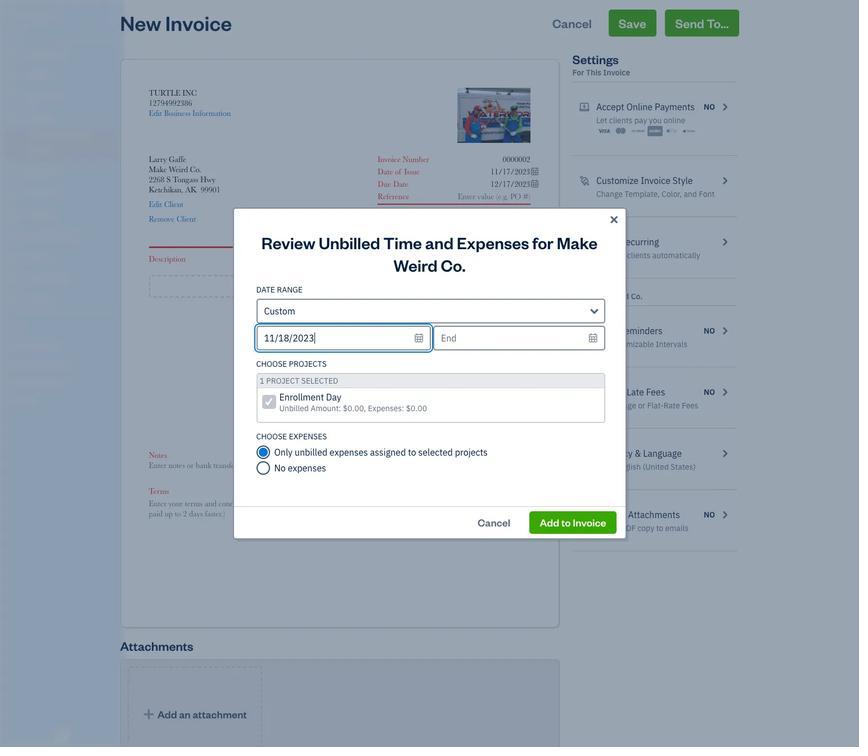 Task type: vqa. For each thing, say whether or not it's contained in the screenshot.
Noah's
no



Task type: locate. For each thing, give the bounding box(es) containing it.
2 chevronright image from the top
[[720, 386, 730, 399]]

due up request a deposit button on the bottom of the page
[[413, 405, 427, 414]]

0 vertical spatial weird
[[169, 165, 188, 174]]

settings image
[[8, 395, 120, 404]]

$0.00
[[508, 208, 531, 220], [406, 404, 427, 414]]

1 vertical spatial and
[[425, 232, 454, 253]]

to...
[[707, 15, 729, 31]]

fees right flat-
[[682, 401, 699, 411]]

$0.00 up request a deposit button on the bottom of the page
[[406, 404, 427, 414]]

1 vertical spatial weird
[[394, 254, 438, 276]]

0 vertical spatial send
[[676, 15, 705, 31]]

0 horizontal spatial and
[[425, 232, 454, 253]]

close image
[[609, 213, 620, 227]]

edit up remove
[[149, 200, 162, 209]]

1 horizontal spatial attachments
[[628, 509, 680, 521]]

add to invoice
[[540, 516, 607, 529]]

Start date in MM/DD/YYYY format text field
[[256, 326, 431, 351]]

1 vertical spatial expenses
[[288, 463, 326, 474]]

1 horizontal spatial $0.00
[[508, 208, 531, 220]]

1 chevronright image from the top
[[720, 174, 730, 187]]

onlinesales image
[[580, 100, 590, 114]]

1 vertical spatial fees
[[682, 401, 699, 411]]

usd for amount due ( usd request a deposit
[[431, 405, 447, 414]]

selected
[[419, 447, 453, 458]]

amount left paid
[[407, 375, 433, 384]]

description
[[149, 254, 186, 263]]

1 for from the top
[[573, 68, 585, 78]]

cancel inside review unbilled time and expenses for make weird co. dialog
[[478, 516, 511, 529]]

0 vertical spatial due
[[378, 180, 391, 189]]

0 vertical spatial turtle
[[9, 10, 41, 21]]

weird up send reminders
[[608, 292, 629, 302]]

weird
[[169, 165, 188, 174], [394, 254, 438, 276], [608, 292, 629, 302]]

usd, english (united states)
[[597, 462, 696, 472]]

5 chevronright image from the top
[[720, 508, 730, 522]]

choose for choose projects
[[256, 359, 287, 369]]

cancel button
[[543, 10, 602, 37], [468, 512, 521, 534]]

0 vertical spatial amount
[[378, 210, 404, 219]]

1 horizontal spatial inc
[[183, 88, 197, 97]]

invoice
[[165, 10, 232, 36], [604, 68, 631, 78], [378, 155, 401, 164], [641, 175, 671, 186], [597, 509, 626, 521], [573, 516, 607, 529]]

amount for amount due ( usd )
[[378, 210, 404, 219]]

cancel button for add to invoice
[[468, 512, 521, 534]]

accept
[[597, 101, 625, 113]]

turtle for turtle inc owner
[[9, 10, 41, 21]]

only unbilled expenses assigned to selected projects
[[274, 447, 488, 458]]

co.
[[190, 165, 201, 174], [441, 254, 466, 276], [631, 292, 643, 302]]

amount due ( usd request a deposit
[[385, 405, 449, 424]]

0 horizontal spatial expenses
[[288, 463, 326, 474]]

0 vertical spatial add
[[399, 328, 413, 337]]

amount down reference
[[378, 210, 404, 219]]

items and services image
[[8, 359, 120, 368]]

expenses
[[457, 232, 529, 253]]

latereminders image
[[580, 324, 590, 338]]

no for send reminders
[[704, 326, 716, 336]]

1 vertical spatial usd
[[431, 405, 447, 414]]

turtle inside turtle inc 12794992386 edit business information
[[149, 88, 181, 97]]

customizable
[[606, 339, 654, 350]]

0 vertical spatial cancel button
[[543, 10, 602, 37]]

expenses down unbilled
[[288, 463, 326, 474]]

( for )
[[422, 210, 423, 219]]

send left to...
[[676, 15, 705, 31]]

for
[[533, 232, 554, 253]]

reminders
[[619, 325, 663, 337]]

payment image
[[7, 166, 21, 177]]

co. down expenses
[[441, 254, 466, 276]]

line total
[[498, 254, 531, 263]]

no for charge late fees
[[704, 387, 716, 397]]

2 vertical spatial 0.00
[[517, 373, 531, 382]]

chevronright image
[[720, 174, 730, 187], [720, 386, 730, 399]]

usd inside the amount due ( usd request a deposit
[[431, 405, 447, 414]]

choose up 1
[[256, 359, 287, 369]]

project image
[[7, 209, 21, 220]]

chevronright image for send reminders
[[720, 324, 730, 338]]

1 vertical spatial 0.00
[[517, 341, 531, 350]]

at
[[597, 339, 604, 350]]

choose expenses option group
[[256, 432, 605, 475]]

2 choose from the top
[[256, 432, 287, 442]]

visa image
[[597, 126, 612, 137]]

charge
[[597, 387, 625, 398]]

3 chevronright image from the top
[[720, 324, 730, 338]]

attachments
[[628, 509, 680, 521], [120, 639, 193, 654]]

invoice number
[[378, 155, 430, 164]]

amount:
[[311, 404, 341, 414]]

to right copy
[[657, 524, 664, 534]]

unbilled
[[319, 232, 380, 253], [279, 404, 309, 414]]

0 horizontal spatial weird
[[169, 165, 188, 174]]

edit business information button
[[149, 108, 231, 118]]

0 vertical spatial choose
[[256, 359, 287, 369]]

dashboard image
[[7, 49, 21, 60]]

add
[[399, 328, 413, 337], [540, 516, 560, 529]]

turtle inside the turtle inc owner
[[9, 10, 41, 21]]

of
[[395, 167, 402, 176]]

custom
[[264, 306, 295, 317]]

co. inside "larry gaffe make weird co. 2268 s tongass hwy ketchikan, ak  99901 edit client remove client"
[[190, 165, 201, 174]]

recurring
[[620, 236, 659, 248]]

1 vertical spatial cancel button
[[468, 512, 521, 534]]

a
[[415, 328, 418, 337], [419, 415, 422, 424]]

0.00
[[517, 318, 531, 327], [517, 341, 531, 350], [517, 373, 531, 382]]

edit down 12794992386
[[149, 109, 162, 118]]

date down the date of issue
[[393, 180, 409, 189]]

3 no from the top
[[704, 387, 716, 397]]

invoices image
[[580, 508, 590, 522]]

send up at
[[597, 325, 617, 337]]

1 vertical spatial for
[[573, 292, 585, 302]]

cancel for save
[[553, 15, 592, 31]]

amount
[[378, 210, 404, 219], [407, 375, 433, 384], [385, 405, 411, 414]]

co. up the reminders
[[631, 292, 643, 302]]

rate right or
[[664, 401, 680, 411]]

2 edit from the top
[[149, 200, 162, 209]]

(
[[422, 210, 423, 219], [429, 405, 431, 414]]

chevronright image for accept online payments
[[720, 100, 730, 114]]

1 horizontal spatial cancel button
[[543, 10, 602, 37]]

usd up deposit
[[431, 405, 447, 414]]

main element
[[0, 0, 152, 748]]

add left discount
[[399, 328, 413, 337]]

to left invoices icon
[[562, 516, 571, 529]]

make up latereminders icon
[[586, 292, 606, 302]]

to inside 'add to invoice' button
[[562, 516, 571, 529]]

1 horizontal spatial rate
[[664, 401, 680, 411]]

to left selected
[[408, 447, 416, 458]]

( inside the amount due ( usd request a deposit
[[429, 405, 431, 414]]

2 horizontal spatial weird
[[608, 292, 629, 302]]

for left "this"
[[573, 68, 585, 78]]

mastercard image
[[614, 126, 629, 137]]

clients down accept
[[609, 115, 633, 126]]

co. up "tongass"
[[190, 165, 201, 174]]

send for send reminders
[[597, 325, 617, 337]]

due for amount due ( usd request a deposit
[[413, 405, 427, 414]]

project
[[266, 376, 300, 386]]

and
[[684, 189, 697, 199], [425, 232, 454, 253]]

0 horizontal spatial co.
[[190, 165, 201, 174]]

for inside settings for this invoice
[[573, 68, 585, 78]]

chevronright image for customize invoice style
[[720, 174, 730, 187]]

1 horizontal spatial unbilled
[[319, 232, 380, 253]]

1 horizontal spatial (
[[429, 405, 431, 414]]

1 project selected enrollment day unbilled amount: $0.00, expenses: $0.00
[[260, 376, 427, 414]]

1 vertical spatial inc
[[183, 88, 197, 97]]

unbilled inside 1 project selected enrollment day unbilled amount: $0.00, expenses: $0.00
[[279, 404, 309, 414]]

0 horizontal spatial add
[[399, 328, 413, 337]]

1 vertical spatial clients
[[627, 250, 651, 261]]

1 horizontal spatial turtle
[[149, 88, 181, 97]]

choose inside choose expenses option group
[[256, 432, 287, 442]]

2 horizontal spatial to
[[657, 524, 664, 534]]

latefees image
[[580, 386, 590, 399]]

turtle inc owner
[[9, 10, 59, 31]]

unbilled left time
[[319, 232, 380, 253]]

0 vertical spatial edit
[[149, 109, 162, 118]]

day
[[326, 392, 342, 403]]

remove client button
[[149, 214, 196, 224]]

0 vertical spatial expenses
[[330, 447, 368, 458]]

currency
[[597, 448, 633, 459]]

1 horizontal spatial weird
[[394, 254, 438, 276]]

for up latereminders icon
[[573, 292, 585, 302]]

1 choose from the top
[[256, 359, 287, 369]]

2 horizontal spatial co.
[[631, 292, 643, 302]]

0 horizontal spatial to
[[408, 447, 416, 458]]

projects
[[455, 447, 488, 458]]

0 horizontal spatial send
[[597, 325, 617, 337]]

subtotal add a discount tax
[[399, 318, 449, 350]]

percentage or flat-rate fees
[[597, 401, 699, 411]]

usd up review unbilled time and expenses for make weird co.
[[423, 210, 440, 219]]

usd,
[[597, 462, 614, 472]]

1 vertical spatial send
[[597, 325, 617, 337]]

send to... button
[[665, 10, 739, 37]]

accept online payments
[[597, 101, 695, 113]]

1 no from the top
[[704, 102, 716, 112]]

clients
[[609, 115, 633, 126], [627, 250, 651, 261]]

1 horizontal spatial co.
[[441, 254, 466, 276]]

turtle
[[9, 10, 41, 21], [149, 88, 181, 97]]

review
[[262, 232, 316, 253]]

online
[[664, 115, 686, 126]]

0 horizontal spatial fees
[[647, 387, 666, 398]]

1 chevronright image from the top
[[720, 100, 730, 114]]

add left invoices icon
[[540, 516, 560, 529]]

due
[[378, 180, 391, 189], [406, 210, 420, 219], [413, 405, 427, 414]]

and down style
[[684, 189, 697, 199]]

1 horizontal spatial expenses
[[330, 447, 368, 458]]

expenses up notes text box
[[330, 447, 368, 458]]

1 vertical spatial edit
[[149, 200, 162, 209]]

bank image
[[682, 126, 697, 137]]

invoice inside button
[[573, 516, 607, 529]]

cancel for add to invoice
[[478, 516, 511, 529]]

0 vertical spatial cancel
[[553, 15, 592, 31]]

0 vertical spatial (
[[422, 210, 423, 219]]

0 vertical spatial inc
[[43, 10, 59, 21]]

weird down gaffe
[[169, 165, 188, 174]]

settings for this invoice
[[573, 51, 631, 78]]

amount up request
[[385, 405, 411, 414]]

0 vertical spatial co.
[[190, 165, 201, 174]]

0 vertical spatial rate
[[403, 254, 418, 263]]

0 vertical spatial client
[[164, 200, 184, 209]]

4 no from the top
[[704, 510, 716, 520]]

1 vertical spatial (
[[429, 405, 431, 414]]

1 horizontal spatial and
[[684, 189, 697, 199]]

0 vertical spatial a
[[415, 328, 418, 337]]

1 vertical spatial cancel
[[478, 516, 511, 529]]

make right for
[[557, 232, 598, 253]]

0 horizontal spatial cancel button
[[468, 512, 521, 534]]

make
[[149, 165, 167, 174], [557, 232, 598, 253], [597, 236, 618, 248], [586, 292, 606, 302]]

invoice inside settings for this invoice
[[604, 68, 631, 78]]

1 vertical spatial client
[[177, 214, 196, 223]]

1 vertical spatial add
[[540, 516, 560, 529]]

client right remove
[[177, 214, 196, 223]]

2 vertical spatial due
[[413, 405, 427, 414]]

choose up only
[[256, 432, 287, 442]]

due down reference
[[406, 210, 420, 219]]

estimate image
[[7, 92, 21, 103]]

business
[[164, 109, 191, 118]]

2 no from the top
[[704, 326, 716, 336]]

0 horizontal spatial unbilled
[[279, 404, 309, 414]]

( left )
[[422, 210, 423, 219]]

1 vertical spatial chevronright image
[[720, 386, 730, 399]]

0 horizontal spatial attachments
[[120, 639, 193, 654]]

0 vertical spatial usd
[[423, 210, 440, 219]]

chevronright image for no
[[720, 386, 730, 399]]

0 horizontal spatial turtle
[[9, 10, 41, 21]]

0 vertical spatial chevronright image
[[720, 174, 730, 187]]

review unbilled time and expenses for make weird co.
[[262, 232, 598, 276]]

request
[[391, 415, 417, 424]]

and down )
[[425, 232, 454, 253]]

$0.00 down reference number text box
[[508, 208, 531, 220]]

a left deposit
[[419, 415, 422, 424]]

0 horizontal spatial $0.00
[[406, 404, 427, 414]]

2 vertical spatial amount
[[385, 405, 411, 414]]

amount inside the amount due ( usd request a deposit
[[385, 405, 411, 414]]

late
[[627, 387, 644, 398]]

flat-
[[648, 401, 664, 411]]

0 vertical spatial for
[[573, 68, 585, 78]]

inc inside turtle inc 12794992386 edit business information
[[183, 88, 197, 97]]

Issue date in MM/DD/YYYY format text field
[[457, 167, 540, 176]]

1 horizontal spatial to
[[562, 516, 571, 529]]

send reminders
[[597, 325, 663, 337]]

$0.00 inside 1 project selected enrollment day unbilled amount: $0.00, expenses: $0.00
[[406, 404, 427, 414]]

to inside choose expenses option group
[[408, 447, 416, 458]]

turtle up owner
[[9, 10, 41, 21]]

date left of
[[378, 167, 393, 176]]

1 vertical spatial due
[[406, 210, 420, 219]]

client
[[164, 200, 184, 209], [177, 214, 196, 223]]

add to invoice button
[[530, 512, 617, 534]]

due inside the amount due ( usd request a deposit
[[413, 405, 427, 414]]

new invoice
[[120, 10, 232, 36]]

a left discount
[[415, 328, 418, 337]]

fees up flat-
[[647, 387, 666, 398]]

send inside "button"
[[676, 15, 705, 31]]

1 vertical spatial a
[[419, 415, 422, 424]]

inc inside the turtle inc owner
[[43, 10, 59, 21]]

discover image
[[631, 126, 646, 137]]

0 horizontal spatial inc
[[43, 10, 59, 21]]

make down larry
[[149, 165, 167, 174]]

Terms text field
[[149, 499, 531, 519]]

turtle for turtle inc 12794992386 edit business information
[[149, 88, 181, 97]]

invoice attachments
[[597, 509, 680, 521]]

1 vertical spatial amount
[[407, 375, 433, 384]]

new
[[120, 10, 161, 36]]

1 vertical spatial attachments
[[120, 639, 193, 654]]

client up remove client button
[[164, 200, 184, 209]]

weird down time
[[394, 254, 438, 276]]

1 vertical spatial unbilled
[[279, 404, 309, 414]]

0 horizontal spatial cancel
[[478, 516, 511, 529]]

Enter an Invoice # text field
[[502, 155, 531, 164]]

due up reference
[[378, 180, 391, 189]]

inc for turtle inc owner
[[43, 10, 59, 21]]

reference
[[378, 192, 410, 201]]

remove
[[149, 214, 175, 223]]

1 horizontal spatial cancel
[[553, 15, 592, 31]]

add inside subtotal add a discount tax
[[399, 328, 413, 337]]

chevronright image
[[720, 100, 730, 114], [720, 235, 730, 249], [720, 324, 730, 338], [720, 447, 730, 460], [720, 508, 730, 522]]

Reference Number text field
[[448, 192, 531, 201]]

( up deposit
[[429, 405, 431, 414]]

1 edit from the top
[[149, 109, 162, 118]]

0 horizontal spatial (
[[422, 210, 423, 219]]

1
[[260, 376, 265, 386]]

1 vertical spatial choose
[[256, 432, 287, 442]]

your
[[610, 250, 626, 261]]

1 horizontal spatial add
[[540, 516, 560, 529]]

qty
[[462, 254, 474, 263]]

clients down recurring
[[627, 250, 651, 261]]

unbilled down enrollment
[[279, 404, 309, 414]]

0 vertical spatial 0.00
[[517, 318, 531, 327]]

1 vertical spatial $0.00
[[406, 404, 427, 414]]

0 vertical spatial unbilled
[[319, 232, 380, 253]]

cancel
[[553, 15, 592, 31], [478, 516, 511, 529]]

and inside review unbilled time and expenses for make weird co.
[[425, 232, 454, 253]]

rate
[[403, 254, 418, 263], [664, 401, 680, 411]]

1 vertical spatial turtle
[[149, 88, 181, 97]]

issue
[[404, 167, 420, 176]]

1 horizontal spatial send
[[676, 15, 705, 31]]

1 vertical spatial co.
[[441, 254, 466, 276]]

rate down time
[[403, 254, 418, 263]]

freshbooks image
[[53, 730, 71, 743]]

turtle up 12794992386
[[149, 88, 181, 97]]

0 vertical spatial and
[[684, 189, 697, 199]]



Task type: describe. For each thing, give the bounding box(es) containing it.
2268
[[149, 175, 165, 184]]

subtotal
[[422, 318, 449, 327]]

0 vertical spatial date
[[378, 167, 393, 176]]

terms
[[149, 487, 169, 496]]

report image
[[7, 294, 21, 306]]

chart image
[[7, 273, 21, 284]]

2 0.00 from the top
[[517, 341, 531, 350]]

no
[[274, 463, 286, 474]]

$0.00,
[[343, 404, 366, 414]]

intervals
[[656, 339, 688, 350]]

inc for turtle inc 12794992386 edit business information
[[183, 88, 197, 97]]

notes
[[149, 451, 167, 460]]

pdf
[[622, 524, 636, 534]]

projects
[[289, 359, 327, 369]]

DATE RANGE field
[[256, 299, 605, 324]]

choose for choose expenses
[[256, 432, 287, 442]]

0 vertical spatial $0.00
[[508, 208, 531, 220]]

apps image
[[8, 323, 120, 332]]

1 vertical spatial date
[[393, 180, 409, 189]]

invoice image
[[7, 113, 21, 124]]

expenses
[[289, 432, 327, 442]]

font
[[699, 189, 715, 199]]

choose expenses
[[256, 432, 327, 442]]

team members image
[[8, 341, 120, 350]]

1 vertical spatial rate
[[664, 401, 680, 411]]

Notes text field
[[149, 460, 531, 471]]

3 0.00 from the top
[[517, 373, 531, 382]]

selected
[[301, 376, 338, 386]]

make inside "larry gaffe make weird co. 2268 s tongass hwy ketchikan, ak  99901 edit client remove client"
[[149, 165, 167, 174]]

review unbilled time and expenses for make weird co. dialog
[[0, 194, 860, 553]]

line
[[498, 254, 512, 263]]

owner
[[9, 23, 30, 31]]

larry
[[149, 155, 167, 164]]

copy
[[638, 524, 655, 534]]

apple pay image
[[665, 126, 680, 137]]

attach pdf copy to emails
[[597, 524, 689, 534]]

deposit
[[424, 415, 449, 424]]

refresh image
[[580, 235, 590, 249]]

paintbrush image
[[580, 174, 590, 187]]

hwy
[[200, 175, 216, 184]]

bank connections image
[[8, 377, 120, 386]]

currency & language
[[597, 448, 682, 459]]

send for send to...
[[676, 15, 705, 31]]

co. inside review unbilled time and expenses for make weird co.
[[441, 254, 466, 276]]

weird inside review unbilled time and expenses for make weird co.
[[394, 254, 438, 276]]

edit inside "larry gaffe make weird co. 2268 s tongass hwy ketchikan, ak  99901 edit client remove client"
[[149, 200, 162, 209]]

assigned
[[370, 447, 406, 458]]

let clients pay you online
[[597, 115, 686, 126]]

emails
[[666, 524, 689, 534]]

style
[[673, 175, 693, 186]]

amount due ( usd )
[[378, 210, 442, 219]]

expenses:
[[368, 404, 404, 414]]

2 vertical spatial co.
[[631, 292, 643, 302]]

1 horizontal spatial fees
[[682, 401, 699, 411]]

settings
[[573, 51, 619, 67]]

number
[[403, 155, 430, 164]]

client image
[[7, 70, 21, 82]]

larry gaffe make weird co. 2268 s tongass hwy ketchikan, ak  99901 edit client remove client
[[149, 155, 221, 223]]

charge late fees
[[597, 387, 666, 398]]

make up bill at the right top of page
[[597, 236, 618, 248]]

no for accept online payments
[[704, 102, 716, 112]]

you
[[649, 115, 662, 126]]

expense image
[[7, 187, 21, 199]]

End date in MM/DD/YYYY format text field
[[433, 326, 605, 351]]

range
[[277, 285, 303, 295]]

save
[[619, 15, 647, 31]]

0 vertical spatial clients
[[609, 115, 633, 126]]

change template, color, and font
[[597, 189, 715, 199]]

tax
[[436, 341, 449, 350]]

( for request
[[429, 405, 431, 414]]

and for expenses
[[425, 232, 454, 253]]

2 chevronright image from the top
[[720, 235, 730, 249]]

american express image
[[648, 126, 663, 137]]

unbilled
[[295, 447, 328, 458]]

(united
[[643, 462, 669, 472]]

ketchikan,
[[149, 185, 183, 194]]

timer image
[[7, 230, 21, 241]]

states)
[[671, 462, 696, 472]]

change
[[597, 189, 623, 199]]

request a deposit button
[[391, 414, 449, 424]]

no for invoice attachments
[[704, 510, 716, 520]]

date of issue
[[378, 167, 420, 176]]

2 for from the top
[[573, 292, 585, 302]]

2 vertical spatial weird
[[608, 292, 629, 302]]

make recurring
[[597, 236, 659, 248]]

make inside review unbilled time and expenses for make weird co.
[[557, 232, 598, 253]]

add an attachment image
[[142, 710, 155, 721]]

total
[[514, 254, 531, 263]]

pay
[[635, 115, 647, 126]]

weird inside "larry gaffe make weird co. 2268 s tongass hwy ketchikan, ak  99901 edit client remove client"
[[169, 165, 188, 174]]

0 horizontal spatial rate
[[403, 254, 418, 263]]

and for font
[[684, 189, 697, 199]]

money image
[[7, 252, 21, 263]]

due for amount due ( usd )
[[406, 210, 420, 219]]

amount for amount paid
[[407, 375, 433, 384]]

4 chevronright image from the top
[[720, 447, 730, 460]]

edit client button
[[149, 199, 184, 209]]

usd for amount due ( usd )
[[423, 210, 440, 219]]

amount paid
[[407, 375, 449, 384]]

attach
[[597, 524, 620, 534]]

automatically
[[653, 250, 701, 261]]

or
[[638, 401, 646, 411]]

)
[[440, 210, 442, 219]]

12794992386
[[149, 99, 192, 108]]

send to...
[[676, 15, 729, 31]]

online
[[627, 101, 653, 113]]

only
[[274, 447, 293, 458]]

bill your clients automatically
[[597, 250, 701, 261]]

enrollment
[[279, 392, 324, 403]]

chevronright image for invoice attachments
[[720, 508, 730, 522]]

a inside the amount due ( usd request a deposit
[[419, 415, 422, 424]]

99901
[[201, 185, 221, 194]]

gaffe
[[169, 155, 186, 164]]

s
[[167, 175, 171, 184]]

unbilled inside review unbilled time and expenses for make weird co.
[[319, 232, 380, 253]]

date range
[[256, 285, 303, 295]]

add inside button
[[540, 516, 560, 529]]

due date
[[378, 180, 409, 189]]

percentage
[[597, 401, 637, 411]]

edit inside turtle inc 12794992386 edit business information
[[149, 109, 162, 118]]

a inside subtotal add a discount tax
[[415, 328, 418, 337]]

this
[[586, 68, 602, 78]]

amount for amount due ( usd request a deposit
[[385, 405, 411, 414]]

cancel button for save
[[543, 10, 602, 37]]

0 vertical spatial attachments
[[628, 509, 680, 521]]

0 vertical spatial fees
[[647, 387, 666, 398]]

1 0.00 from the top
[[517, 318, 531, 327]]



